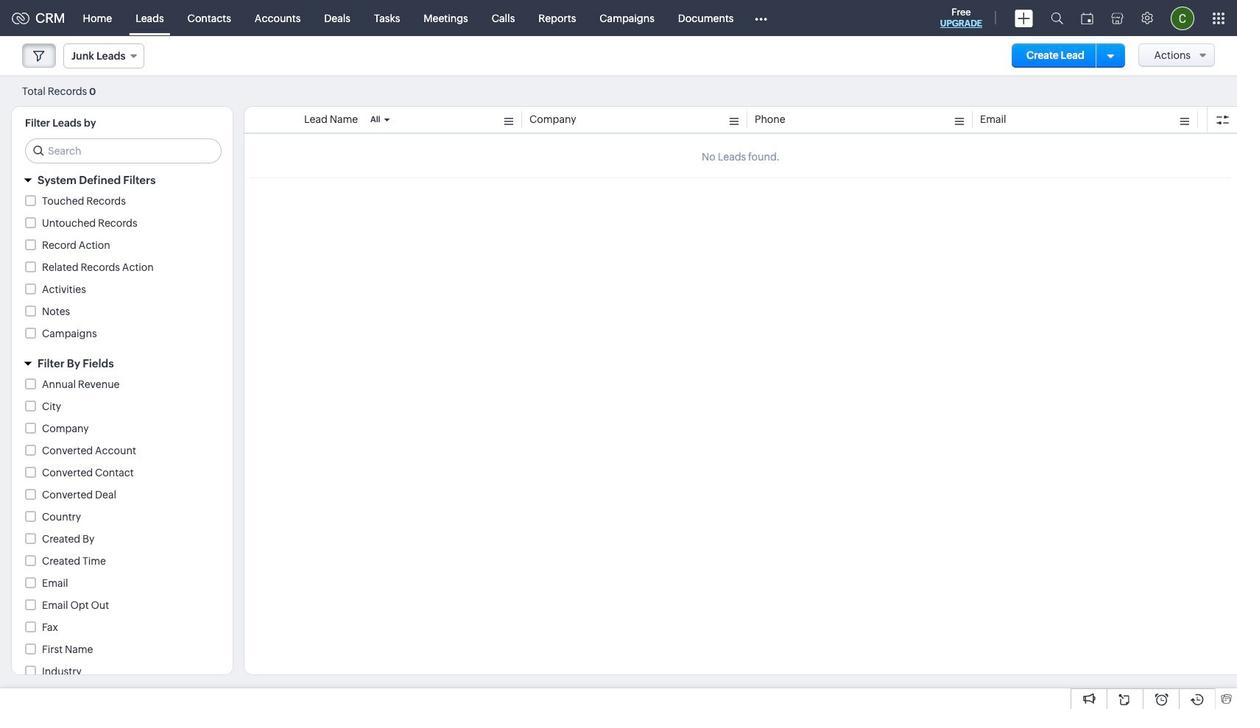Task type: vqa. For each thing, say whether or not it's contained in the screenshot.
bottommost TITLE
no



Task type: locate. For each thing, give the bounding box(es) containing it.
search image
[[1051, 12, 1064, 24]]

profile image
[[1171, 6, 1195, 30]]

create menu element
[[1006, 0, 1042, 36]]

None field
[[63, 43, 145, 68]]

Search text field
[[26, 139, 221, 163]]



Task type: describe. For each thing, give the bounding box(es) containing it.
Other Modules field
[[746, 6, 777, 30]]

calendar image
[[1081, 12, 1094, 24]]

search element
[[1042, 0, 1072, 36]]

logo image
[[12, 12, 29, 24]]

create menu image
[[1015, 9, 1033, 27]]

profile element
[[1162, 0, 1204, 36]]



